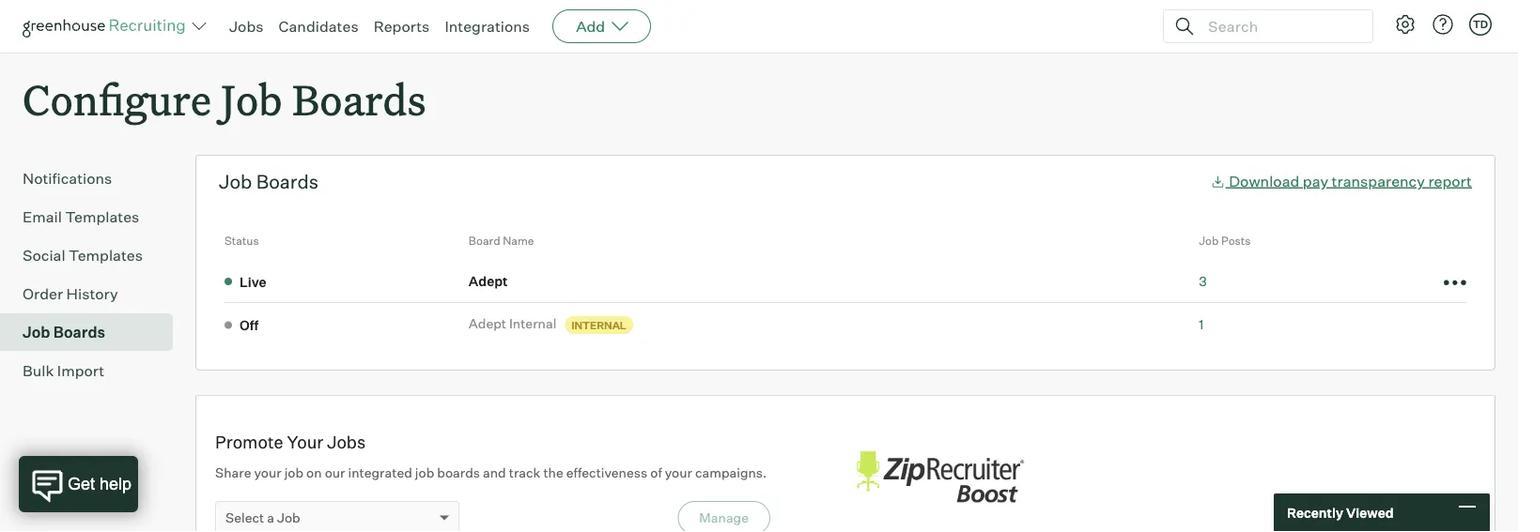 Task type: vqa. For each thing, say whether or not it's contained in the screenshot.
Student
no



Task type: locate. For each thing, give the bounding box(es) containing it.
0 horizontal spatial job
[[284, 465, 304, 482]]

job boards
[[219, 170, 319, 194], [23, 323, 105, 342]]

templates
[[65, 208, 139, 227], [69, 246, 143, 265]]

integrations
[[445, 17, 530, 36]]

0 vertical spatial jobs
[[229, 17, 264, 36]]

internal right "adept internal" link
[[571, 319, 626, 332]]

jobs
[[229, 17, 264, 36], [327, 432, 366, 453]]

order history link
[[23, 283, 165, 306]]

1 vertical spatial adept
[[469, 316, 506, 332]]

job up status
[[219, 170, 252, 194]]

0 vertical spatial job boards
[[219, 170, 319, 194]]

1 vertical spatial job boards
[[23, 323, 105, 342]]

pay
[[1303, 172, 1329, 190]]

td
[[1473, 18, 1488, 31]]

candidates
[[279, 17, 359, 36]]

our
[[325, 465, 345, 482]]

adept
[[469, 273, 508, 289], [469, 316, 506, 332]]

td button
[[1469, 13, 1492, 36]]

job boards up status
[[219, 170, 319, 194]]

a
[[267, 510, 274, 527]]

1 adept from the top
[[469, 273, 508, 289]]

boards
[[437, 465, 480, 482]]

select
[[225, 510, 264, 527]]

jobs up our
[[327, 432, 366, 453]]

1 horizontal spatial jobs
[[327, 432, 366, 453]]

job up bulk
[[23, 323, 50, 342]]

social templates
[[23, 246, 143, 265]]

campaigns.
[[695, 465, 767, 482]]

order
[[23, 285, 63, 304]]

boards
[[292, 71, 426, 127], [256, 170, 319, 194], [53, 323, 105, 342]]

jobs left candidates link
[[229, 17, 264, 36]]

td button
[[1466, 9, 1496, 39]]

0 vertical spatial templates
[[65, 208, 139, 227]]

1 your from the left
[[254, 465, 281, 482]]

add button
[[553, 9, 651, 43]]

2 your from the left
[[665, 465, 692, 482]]

configure image
[[1394, 13, 1417, 36]]

1 horizontal spatial your
[[665, 465, 692, 482]]

live
[[240, 274, 266, 290]]

configure job boards
[[23, 71, 426, 127]]

your right the 'share'
[[254, 465, 281, 482]]

recently
[[1287, 505, 1343, 521]]

job boards up the bulk import
[[23, 323, 105, 342]]

0 horizontal spatial job boards
[[23, 323, 105, 342]]

job
[[284, 465, 304, 482], [415, 465, 434, 482]]

templates down email templates link
[[69, 246, 143, 265]]

1 horizontal spatial job
[[415, 465, 434, 482]]

boards up status
[[256, 170, 319, 194]]

1 vertical spatial templates
[[69, 246, 143, 265]]

your
[[287, 432, 323, 453]]

internal down adept 'link'
[[509, 316, 556, 332]]

job
[[221, 71, 283, 127], [219, 170, 252, 194], [1199, 234, 1219, 248], [23, 323, 50, 342], [277, 510, 300, 527]]

reports
[[374, 17, 430, 36]]

adept link
[[469, 272, 513, 290]]

adept internal
[[469, 316, 556, 332]]

job left 'boards'
[[415, 465, 434, 482]]

of
[[650, 465, 662, 482]]

boards down candidates link
[[292, 71, 426, 127]]

adept inside "adept internal" link
[[469, 316, 506, 332]]

0 horizontal spatial jobs
[[229, 17, 264, 36]]

0 horizontal spatial your
[[254, 465, 281, 482]]

adept inside adept 'link'
[[469, 273, 508, 289]]

2 vertical spatial boards
[[53, 323, 105, 342]]

download pay transparency report link
[[1211, 172, 1472, 190]]

templates down notifications link
[[65, 208, 139, 227]]

templates for social templates
[[69, 246, 143, 265]]

internal
[[509, 316, 556, 332], [571, 319, 626, 332]]

boards up import
[[53, 323, 105, 342]]

and
[[483, 465, 506, 482]]

0 vertical spatial adept
[[469, 273, 508, 289]]

your
[[254, 465, 281, 482], [665, 465, 692, 482]]

viewed
[[1346, 505, 1394, 521]]

adept down board
[[469, 273, 508, 289]]

promote your jobs
[[215, 432, 366, 453]]

job left on
[[284, 465, 304, 482]]

job right a
[[277, 510, 300, 527]]

1 vertical spatial boards
[[256, 170, 319, 194]]

your right of
[[665, 465, 692, 482]]

0 horizontal spatial internal
[[509, 316, 556, 332]]

report
[[1428, 172, 1472, 190]]

2 adept from the top
[[469, 316, 506, 332]]

board name
[[469, 234, 534, 248]]

adept down adept 'link'
[[469, 316, 506, 332]]

job down jobs link
[[221, 71, 283, 127]]

Search text field
[[1203, 13, 1356, 40]]



Task type: describe. For each thing, give the bounding box(es) containing it.
track
[[509, 465, 541, 482]]

zip recruiter image
[[846, 442, 1033, 515]]

templates for email templates
[[65, 208, 139, 227]]

1
[[1199, 316, 1204, 333]]

2 job from the left
[[415, 465, 434, 482]]

email templates link
[[23, 206, 165, 228]]

adept for adept internal
[[469, 316, 506, 332]]

history
[[66, 285, 118, 304]]

1 horizontal spatial internal
[[571, 319, 626, 332]]

configure
[[23, 71, 211, 127]]

bulk import
[[23, 362, 105, 381]]

1 link
[[1199, 316, 1204, 333]]

download pay transparency report
[[1229, 172, 1472, 190]]

bulk import link
[[23, 360, 165, 383]]

select a job
[[225, 510, 300, 527]]

job boards inside job boards "link"
[[23, 323, 105, 342]]

job left posts
[[1199, 234, 1219, 248]]

jobs link
[[229, 17, 264, 36]]

recently viewed
[[1287, 505, 1394, 521]]

adept internal link
[[469, 315, 562, 333]]

off
[[240, 317, 259, 334]]

share your job on our integrated job boards and track the effectiveness of your campaigns.
[[215, 465, 767, 482]]

1 horizontal spatial job boards
[[219, 170, 319, 194]]

order history
[[23, 285, 118, 304]]

reports link
[[374, 17, 430, 36]]

integrations link
[[445, 17, 530, 36]]

share
[[215, 465, 251, 482]]

posts
[[1221, 234, 1251, 248]]

the
[[543, 465, 563, 482]]

download
[[1229, 172, 1300, 190]]

1 vertical spatial jobs
[[327, 432, 366, 453]]

0 vertical spatial boards
[[292, 71, 426, 127]]

integrated
[[348, 465, 412, 482]]

3 link
[[1199, 273, 1207, 289]]

candidates link
[[279, 17, 359, 36]]

promote
[[215, 432, 283, 453]]

effectiveness
[[566, 465, 648, 482]]

status
[[225, 234, 259, 248]]

boards inside "link"
[[53, 323, 105, 342]]

adept for adept
[[469, 273, 508, 289]]

import
[[57, 362, 105, 381]]

job boards link
[[23, 321, 165, 344]]

notifications link
[[23, 167, 165, 190]]

social templates link
[[23, 244, 165, 267]]

on
[[306, 465, 322, 482]]

board
[[469, 234, 500, 248]]

email
[[23, 208, 62, 227]]

name
[[503, 234, 534, 248]]

notifications
[[23, 169, 112, 188]]

bulk
[[23, 362, 54, 381]]

social
[[23, 246, 65, 265]]

greenhouse recruiting image
[[23, 15, 192, 38]]

transparency
[[1332, 172, 1425, 190]]

1 job from the left
[[284, 465, 304, 482]]

job inside "link"
[[23, 323, 50, 342]]

3
[[1199, 273, 1207, 289]]

job posts
[[1199, 234, 1251, 248]]

email templates
[[23, 208, 139, 227]]

add
[[576, 17, 605, 36]]



